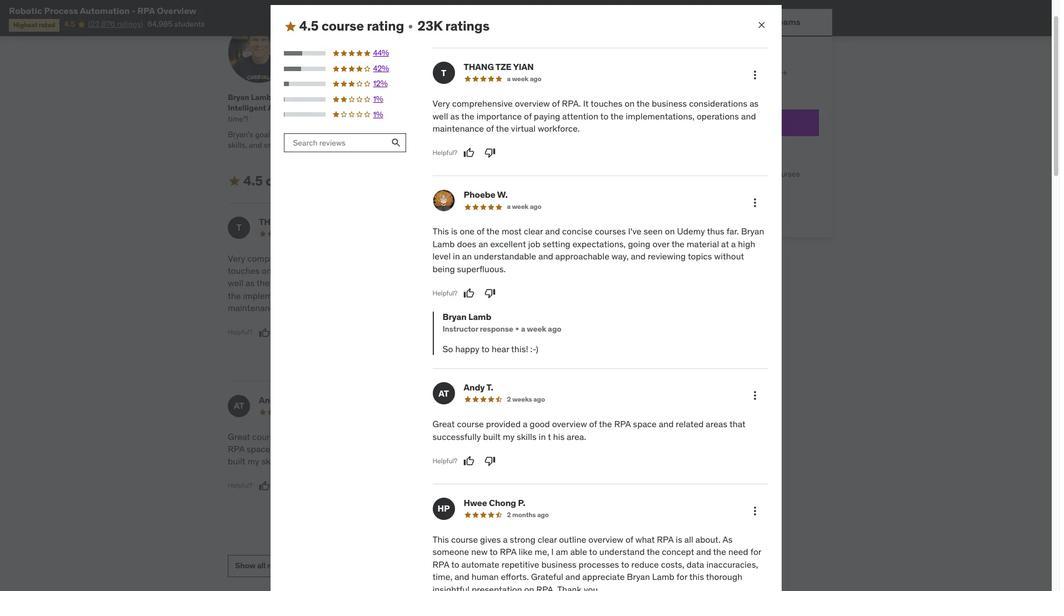 Task type: locate. For each thing, give the bounding box(es) containing it.
new left mark review by andy t. as unhelpful "image" on the left bottom of the page
[[431, 456, 448, 467]]

bryan
[[228, 92, 249, 102], [742, 226, 765, 237], [578, 265, 601, 276], [443, 311, 467, 322], [527, 506, 551, 517], [627, 572, 651, 583]]

chong up months
[[489, 498, 517, 509]]

2 left months
[[507, 511, 511, 519]]

try udemy business link
[[657, 109, 820, 136]]

0 horizontal spatial at
[[313, 103, 320, 113]]

instructor up the happy
[[443, 324, 479, 334]]

0 horizontal spatial built
[[228, 456, 246, 467]]

1% button
[[284, 94, 407, 105], [284, 109, 407, 120]]

for
[[748, 79, 757, 89], [535, 469, 546, 480], [577, 506, 588, 517], [751, 547, 762, 558], [677, 572, 688, 583]]

this is one of the most clear and concise courses i've seen on udemy thus far. bryan lamb does an excellent job setting expectations, going over the material at a high level in an understandable and approachable way, and reviewing topics without being superfluous.
[[433, 226, 765, 274], [431, 253, 614, 339]]

improve
[[290, 5, 322, 16], [305, 129, 333, 139]]

rating for medium icon
[[367, 17, 404, 35]]

"spare
[[590, 103, 613, 113]]

1 horizontal spatial good
[[530, 419, 550, 430]]

help up empower
[[288, 129, 303, 139]]

excellent up mark review by phoebe w. as unhelpful image
[[491, 238, 526, 250]]

superfluous. up so
[[431, 327, 480, 339]]

1 horizontal spatial area.
[[567, 431, 587, 442]]

built
[[483, 431, 501, 442], [228, 456, 246, 467]]

4.5 course rating for medium image
[[244, 172, 349, 189]]

mark review by andy t. as helpful image
[[464, 456, 475, 467], [259, 481, 270, 492]]

0 horizontal spatial attention
[[358, 278, 394, 289]]

related
[[676, 419, 704, 430], [290, 444, 318, 455]]

skills,
[[228, 140, 247, 150]]

time"!
[[228, 114, 248, 124]]

0 horizontal spatial area.
[[312, 456, 331, 467]]

automation up '(22,876'
[[80, 5, 130, 16]]

way,
[[612, 251, 629, 262], [431, 315, 449, 326]]

0 horizontal spatial help
[[288, 129, 303, 139]]

weeks
[[513, 395, 532, 404]]

strong down the weeks
[[509, 431, 535, 442]]

0 vertical spatial gives
[[479, 431, 500, 442]]

ago for additional actions for review by hwee chong p. image
[[538, 511, 549, 519]]

help up mark review by thang tze yian as helpful image
[[470, 129, 485, 139]]

0 vertical spatial thang tze yian
[[464, 61, 534, 72]]

in inside at a major us bank by day and creates high quality online training courses in his "spare time"!
[[570, 103, 577, 113]]

ago inside bryan lamb instructor response • a week ago
[[548, 324, 562, 334]]

instructor inside bryan lamb instructor response • a week ago
[[443, 324, 479, 334]]

understandable up mark review by phoebe w. as unhelpful image
[[474, 251, 537, 262]]

level
[[433, 251, 451, 262], [431, 303, 450, 314]]

maintenance up imagined!
[[433, 123, 484, 134]]

on
[[625, 98, 635, 109], [665, 226, 675, 237], [262, 265, 272, 276], [502, 265, 512, 276], [562, 518, 572, 530], [525, 584, 535, 592]]

1 vertical spatial w.
[[496, 216, 507, 227]]

0 horizontal spatial seen
[[480, 265, 500, 276]]

4.5 course rating down empower
[[244, 172, 349, 189]]

Search reviews text field
[[284, 134, 387, 152]]

0 horizontal spatial automation
[[80, 5, 130, 16]]

and inside at a major us bank by day and creates high quality online training courses in his "spare time"!
[[405, 103, 418, 113]]

implementations, down the organization.
[[626, 110, 695, 122]]

like
[[479, 456, 493, 467], [519, 547, 533, 558]]

rating for medium image
[[311, 172, 349, 189]]

0 horizontal spatial material
[[546, 290, 578, 301]]

show more for to
[[431, 498, 472, 508]]

1 1% button from the top
[[284, 94, 407, 105]]

25,000+ up learning
[[675, 169, 706, 179]]

xsmall image right medium icon
[[299, 23, 308, 34]]

additional actions for review by phoebe w. image
[[749, 196, 762, 210]]

1 horizontal spatial that
[[382, 140, 396, 150]]

(22,876 ratings)
[[88, 19, 143, 29]]

rating
[[365, 23, 388, 33]]

course
[[322, 17, 364, 35], [717, 68, 741, 78], [266, 172, 308, 189], [457, 419, 484, 430], [252, 431, 279, 442], [450, 431, 477, 442], [451, 534, 478, 546]]

2 show more button from the top
[[431, 492, 472, 514]]

1 vertical spatial p.
[[518, 498, 526, 509]]

1 horizontal spatial it
[[584, 98, 589, 109]]

strong down months
[[510, 534, 536, 546]]

1 1% from the top
[[373, 94, 383, 104]]

1 horizontal spatial going
[[628, 238, 651, 250]]

greater
[[332, 140, 357, 150]]

2 show more from the top
[[431, 498, 472, 508]]

udemy
[[692, 79, 717, 89], [711, 117, 740, 128], [678, 226, 706, 237], [514, 265, 542, 276]]

2 horizontal spatial his
[[579, 103, 589, 113]]

automation down "30"
[[268, 103, 312, 113]]

0 vertical spatial andy t.
[[464, 382, 494, 393]]

more for hwee chong p.
[[454, 498, 472, 508]]

provided
[[486, 419, 521, 430], [281, 431, 316, 442]]

1 horizontal spatial expectations,
[[573, 238, 626, 250]]

1 vertical spatial 1% button
[[284, 109, 407, 120]]

help up things
[[372, 129, 387, 139]]

a inside bryan lamb instructor response • a week ago
[[521, 324, 526, 334]]

dialog
[[271, 5, 782, 592]]

1 horizontal spatial touches
[[591, 98, 623, 109]]

excellent
[[491, 238, 526, 250], [489, 278, 525, 289]]

1% button down 12% button
[[284, 94, 407, 105]]

1 vertical spatial presentation
[[472, 584, 523, 592]]

business
[[652, 98, 687, 109], [289, 265, 324, 276], [471, 481, 506, 492], [542, 559, 577, 570]]

2 left the weeks
[[507, 395, 511, 404]]

to inside subscribe to this course and 25,000+ top‑rated udemy courses for your organization.
[[694, 68, 701, 78]]

1 horizontal spatial like
[[519, 547, 533, 558]]

ago for the additional actions for review by andy t. 'icon'
[[534, 395, 545, 404]]

25,000+ inside subscribe to this course and 25,000+ top‑rated udemy courses for your organization.
[[758, 68, 788, 78]]

about.
[[539, 444, 564, 455], [696, 534, 721, 546]]

week
[[512, 75, 529, 83], [512, 203, 529, 211], [511, 229, 527, 238], [527, 324, 547, 334]]

that inside 'bryan's goal is to help improve your life, help you earn more income, help you gain confidence with a variety of skills, and empower you to do greater things that you ever imagined!'
[[382, 140, 396, 150]]

1 vertical spatial someone
[[433, 547, 470, 558]]

improve inside 'bryan's goal is to help improve your life, help you earn more income, help you gain confidence with a variety of skills, and empower you to do greater things that you ever imagined!'
[[305, 129, 333, 139]]

without
[[715, 251, 745, 262], [534, 315, 564, 326]]

paying
[[534, 110, 561, 122], [329, 278, 356, 289]]

major
[[328, 103, 348, 113]]

1 vertical spatial instructor
[[443, 324, 479, 334]]

human down "mark review by hwee chong p. as unhelpful" image
[[472, 572, 499, 583]]

great course provided a good overview of the rpa space and related areas that successfully built my skills in t his area.
[[433, 419, 746, 442], [228, 431, 410, 467]]

of
[[552, 98, 560, 109], [524, 110, 532, 122], [487, 123, 494, 134], [606, 129, 613, 139], [477, 226, 485, 237], [348, 253, 355, 264], [476, 253, 483, 264], [319, 278, 327, 289], [282, 303, 289, 314], [590, 419, 597, 430], [385, 431, 393, 442], [469, 444, 476, 455], [626, 534, 634, 546]]

0 vertical spatial i've
[[629, 226, 642, 237]]

25,000+ down close modal icon
[[758, 68, 788, 78]]

0 horizontal spatial thang tze yian
[[259, 216, 329, 227]]

reviewing down mark review by phoebe w. as unhelpful image
[[468, 315, 506, 326]]

veteran
[[315, 92, 341, 102]]

seen
[[644, 226, 663, 237], [480, 265, 500, 276]]

0 vertical spatial attention
[[563, 110, 599, 122]]

most
[[502, 226, 522, 237], [501, 253, 521, 264]]

understandable down mark review by phoebe w. as unhelpful image
[[473, 303, 535, 314]]

t up educator,
[[441, 67, 447, 78]]

income,
[[441, 129, 468, 139]]

thang tze yian
[[464, 61, 534, 72], [259, 216, 329, 227]]

additional actions for review by thang tze yian image
[[749, 68, 762, 82]]

tze
[[496, 61, 512, 72], [291, 216, 307, 227]]

0 vertical spatial andy
[[464, 382, 485, 393]]

0 vertical spatial without
[[715, 251, 745, 262]]

p. down this!
[[517, 395, 524, 406]]

presentation
[[509, 518, 560, 530], [472, 584, 523, 592]]

rpa
[[137, 5, 155, 16], [615, 419, 631, 430], [228, 444, 245, 455], [500, 444, 517, 455], [460, 456, 477, 467], [548, 469, 565, 480], [657, 534, 674, 546], [500, 547, 517, 558], [433, 559, 450, 570]]

workforce.
[[538, 123, 580, 134], [333, 303, 375, 314]]

0 horizontal spatial what
[[479, 444, 498, 455]]

chong down mark review by phoebe w. as unhelpful icon
[[488, 395, 515, 406]]

2 1% from the top
[[373, 109, 383, 119]]

students
[[346, 54, 377, 64]]

0 vertical spatial great
[[433, 419, 455, 430]]

without up )
[[534, 315, 564, 326]]

automation for intelligent
[[268, 103, 312, 113]]

0 vertical spatial thorough
[[431, 518, 468, 530]]

lms
[[707, 209, 723, 219]]

superfluous.
[[457, 263, 506, 274], [431, 327, 480, 339]]

instructor up 60,870 reviews
[[330, 23, 363, 33]]

1 horizontal spatial without
[[715, 251, 745, 262]]

variety
[[581, 129, 604, 139]]

xsmall image left 60,870
[[299, 39, 308, 49]]

mark review by phoebe w. as helpful image
[[464, 288, 475, 299]]

0 horizontal spatial t
[[237, 222, 242, 233]]

leader,
[[360, 92, 383, 102]]

very comprehensive overview of rpa. it touches on the business considerations as well as the importance of paying attention to the implementations, operations and maintenance of the virtual workforce.
[[433, 98, 759, 134], [228, 253, 404, 314]]

phoebe inside dialog
[[464, 189, 496, 200]]

1 horizontal spatial t.
[[487, 382, 494, 393]]

excellent right mark review by phoebe w. as helpful icon
[[489, 278, 525, 289]]

0 horizontal spatial being
[[433, 263, 455, 274]]

xsmall image
[[407, 22, 416, 31]]

ratings
[[446, 17, 490, 35], [390, 172, 434, 189]]

0 vertical spatial reviewing
[[648, 251, 686, 262]]

hwee chong p. up "mark review by hwee chong p. as unhelpful" image
[[464, 498, 526, 509]]

1 horizontal spatial very comprehensive overview of rpa. it touches on the business considerations as well as the importance of paying attention to the implementations, operations and maintenance of the virtual workforce.
[[433, 98, 759, 134]]

maintenance up mark review by thang tze yian as helpful icon
[[228, 303, 279, 314]]

data
[[431, 494, 449, 505], [687, 559, 705, 570]]

0 horizontal spatial comprehensive
[[248, 253, 308, 264]]

hwee chong p. down mark review by phoebe w. as unhelpful icon
[[463, 395, 524, 406]]

implementations, up mark review by thang tze yian as helpful icon
[[243, 290, 312, 301]]

reduce
[[561, 481, 589, 492], [632, 559, 659, 570]]

gain
[[501, 129, 516, 139]]

0 horizontal spatial rating
[[311, 172, 349, 189]]

strong
[[509, 431, 535, 442], [510, 534, 536, 546]]

lamb
[[251, 92, 272, 102], [433, 238, 455, 250], [431, 278, 454, 289], [469, 311, 492, 322], [553, 506, 575, 517], [653, 572, 675, 583]]

vp of
[[584, 92, 603, 102]]

xsmall image for 25,000+ fresh & in-demand courses
[[657, 169, 666, 180]]

4.5 down my courses will improve your life and income!
[[299, 17, 319, 35]]

1 vertical spatial level
[[431, 303, 450, 314]]

0 vertical spatial good
[[530, 419, 550, 430]]

mark review by thang tze yian as helpful image
[[259, 327, 270, 338]]

in
[[570, 103, 577, 113], [453, 251, 460, 262], [452, 303, 459, 314], [539, 431, 546, 442], [284, 456, 291, 467]]

t down medium image
[[237, 222, 242, 233]]

0 horizontal spatial reviewing
[[468, 315, 506, 326]]

improve up medium icon
[[290, 5, 322, 16]]

2 horizontal spatial help
[[470, 129, 485, 139]]

bryan lamb image
[[228, 21, 290, 83]]

lamb inside bryan lamb instructor response • a week ago
[[469, 311, 492, 322]]

need up months
[[513, 469, 533, 480]]

0 vertical spatial level
[[433, 251, 451, 262]]

close modal image
[[756, 20, 768, 31]]

automation inside vp of intelligent automation
[[268, 103, 312, 113]]

topics up this!
[[508, 315, 532, 326]]

does left mark review by phoebe w. as unhelpful image
[[456, 278, 475, 289]]

topics down lms
[[688, 251, 713, 262]]

1 horizontal spatial thang
[[464, 61, 494, 72]]

grateful
[[431, 506, 464, 517], [531, 572, 564, 583]]

0 vertical spatial w.
[[497, 189, 508, 200]]

0 vertical spatial does
[[457, 238, 477, 250]]

0 vertical spatial time,
[[505, 494, 525, 505]]

automation
[[80, 5, 130, 16], [268, 103, 312, 113]]

new down "mark review by hwee chong p. as unhelpful" image
[[472, 547, 488, 558]]

0 vertical spatial high
[[448, 103, 463, 113]]

0 horizontal spatial his
[[298, 456, 310, 467]]

andy
[[464, 382, 485, 393], [259, 395, 280, 406]]

mvp.
[[540, 92, 557, 102]]

submit search image
[[391, 137, 402, 149]]

xsmall image
[[299, 23, 308, 34], [299, 39, 308, 49], [299, 54, 308, 65], [299, 69, 308, 80], [657, 169, 666, 180]]

1 vertical spatial andy
[[259, 395, 280, 406]]

someone
[[578, 444, 614, 455], [433, 547, 470, 558]]

show more button for this is one of the most clear and concise courses i've seen on udemy thus far. bryan lamb does an excellent job setting expectations, going over the material at a high level in an understandable and approachable way, and reviewing topics without being superfluous.
[[431, 313, 472, 336]]

efforts.
[[573, 494, 602, 505], [501, 572, 529, 583]]

as
[[566, 444, 576, 455], [723, 534, 733, 546]]

0 horizontal spatial inaccuracies,
[[451, 494, 503, 505]]

your left life
[[324, 5, 341, 16]]

0 vertical spatial i
[[512, 456, 514, 467]]

23k right xsmall icon
[[418, 17, 443, 35]]

0 vertical spatial 23k ratings
[[418, 17, 490, 35]]

0 vertical spatial most
[[502, 226, 522, 237]]

1 vertical spatial andy t.
[[259, 395, 289, 406]]

0 vertical spatial going
[[628, 238, 651, 250]]

additional actions for review by hwee chong p. image
[[749, 505, 762, 518]]

0 horizontal spatial someone
[[433, 547, 470, 558]]

1 show more from the top
[[431, 319, 472, 329]]

1 horizontal spatial i've
[[629, 226, 642, 237]]

0 vertical spatial touches
[[591, 98, 623, 109]]

2 1% button from the top
[[284, 109, 407, 120]]

0 horizontal spatial tze
[[291, 216, 307, 227]]

1 vertical spatial paying
[[329, 278, 356, 289]]

0 vertical spatial topics
[[688, 251, 713, 262]]

0 horizontal spatial workforce.
[[333, 303, 375, 314]]

4.5 course rating down life
[[299, 17, 404, 35]]

very
[[433, 98, 450, 109], [228, 253, 245, 264]]

0 vertical spatial 1%
[[373, 94, 383, 104]]

0 vertical spatial successfully
[[433, 431, 481, 442]]

2 vertical spatial high
[[597, 290, 614, 301]]

reviewing down sso
[[648, 251, 686, 262]]

mark review by phoebe w. as unhelpful image
[[485, 288, 496, 299]]

0 horizontal spatial virtual
[[307, 303, 331, 314]]

1 vertical spatial repetitive
[[502, 559, 540, 570]]

1% button down tech
[[284, 109, 407, 120]]

subscribe
[[657, 68, 692, 78]]

1 2 from the top
[[507, 395, 511, 404]]

automation for process
[[80, 5, 130, 16]]

1 horizontal spatial seen
[[644, 226, 663, 237]]

xsmall image left fresh
[[657, 169, 666, 180]]

mark review by andy t. as unhelpful image
[[485, 456, 496, 467]]

1 horizontal spatial at
[[439, 388, 449, 399]]

show
[[431, 319, 452, 329], [431, 498, 452, 508], [235, 561, 256, 571]]

4.5 down process
[[64, 19, 75, 29]]

1 horizontal spatial attention
[[563, 110, 599, 122]]

does up mark review by phoebe w. as helpful icon
[[457, 238, 477, 250]]

1 vertical spatial outline
[[559, 534, 587, 546]]

an down mark review by phoebe w. as helpful icon
[[461, 303, 471, 314]]

an up mark review by phoebe w. as helpful icon
[[463, 251, 472, 262]]

job
[[529, 238, 541, 250], [527, 278, 539, 289]]

bryan's
[[228, 129, 253, 139]]

for inside subscribe to this course and 25,000+ top‑rated udemy courses for your organization.
[[748, 79, 757, 89]]

rating down do
[[311, 172, 349, 189]]

clear
[[524, 226, 543, 237], [523, 253, 542, 264], [537, 431, 556, 442], [538, 534, 557, 546]]

42% button
[[284, 63, 407, 74]]

4.5 course rating for medium icon
[[299, 17, 404, 35]]

insightful inside dialog
[[433, 584, 470, 592]]

year
[[299, 92, 313, 102]]

courses inside subscribe to this course and 25,000+ top‑rated udemy courses for your organization.
[[719, 79, 746, 89]]

1 horizontal spatial your
[[759, 79, 774, 89]]

p. up months
[[518, 498, 526, 509]]

what
[[479, 444, 498, 455], [636, 534, 655, 546]]

0 horizontal spatial thang
[[259, 216, 289, 227]]

understand
[[560, 456, 605, 467], [600, 547, 645, 558]]

1% down leader,
[[373, 109, 383, 119]]

xsmall image left 13 at the top
[[299, 69, 308, 80]]

mark review by thang tze yian as helpful image
[[464, 148, 475, 159]]

23k down things
[[362, 172, 387, 189]]

xsmall image for 13 courses
[[299, 69, 308, 80]]

0 vertical spatial approachable
[[556, 251, 610, 262]]

thank
[[431, 531, 456, 542], [558, 584, 582, 592]]

0 vertical spatial like
[[479, 456, 493, 467]]

improve up do
[[305, 129, 333, 139]]

rating down the income!
[[367, 17, 404, 35]]

23k ratings right xsmall icon
[[418, 17, 490, 35]]

1 horizontal spatial workforce.
[[538, 123, 580, 134]]

does inside dialog
[[457, 238, 477, 250]]

your inside subscribe to this course and 25,000+ top‑rated udemy courses for your organization.
[[759, 79, 774, 89]]

hwee up "mark review by hwee chong p. as unhelpful" image
[[464, 498, 487, 509]]

xsmall image left 149,763
[[299, 54, 308, 65]]

ago for "additional actions for review by phoebe w." icon
[[530, 203, 542, 211]]

1 show more button from the top
[[431, 313, 472, 336]]

25,000+
[[758, 68, 788, 78], [675, 169, 706, 179]]

without down sso and lms integrations
[[715, 251, 745, 262]]

need down additional actions for review by hwee chong p. image
[[729, 547, 749, 558]]

23k ratings down the submit search icon
[[362, 172, 434, 189]]

andy t.
[[464, 382, 494, 393], [259, 395, 289, 406]]

1 vertical spatial processes
[[579, 559, 620, 570]]

1 horizontal spatial costs,
[[662, 559, 685, 570]]

1% down 12%
[[373, 94, 383, 104]]

hwee down mark review by phoebe w. as helpful image
[[463, 395, 486, 406]]

1 vertical spatial gives
[[480, 534, 501, 546]]

phoebe w.
[[464, 189, 508, 200], [463, 216, 507, 227]]

human up 2 months ago
[[544, 494, 571, 505]]

superfluous. up mark review by phoebe w. as unhelpful image
[[457, 263, 506, 274]]

skills
[[517, 431, 537, 442], [262, 456, 281, 467]]

all inside button
[[257, 561, 266, 571]]

going
[[628, 238, 651, 250], [487, 290, 509, 301]]

my
[[503, 431, 515, 442], [248, 456, 259, 467]]

show inside button
[[235, 561, 256, 571]]

2 2 from the top
[[507, 511, 511, 519]]

t
[[441, 67, 447, 78], [237, 222, 242, 233]]

1 vertical spatial thorough
[[707, 572, 743, 583]]

1 vertical spatial does
[[456, 278, 475, 289]]

your up business
[[759, 79, 774, 89]]

0 horizontal spatial as
[[566, 444, 576, 455]]

1 horizontal spatial my
[[503, 431, 515, 442]]

this
[[433, 226, 449, 237], [431, 253, 448, 264], [431, 431, 448, 442], [433, 534, 449, 546]]

at
[[313, 103, 320, 113], [722, 238, 730, 250], [580, 290, 588, 301]]

1 vertical spatial like
[[519, 547, 533, 558]]



Task type: describe. For each thing, give the bounding box(es) containing it.
1 horizontal spatial am
[[556, 547, 569, 558]]

1 vertical spatial 23k ratings
[[362, 172, 434, 189]]

0 vertical spatial reduce
[[561, 481, 589, 492]]

0 horizontal spatial am
[[516, 456, 528, 467]]

at a major us bank by day and creates high quality online training courses in his "spare time"!
[[228, 103, 613, 124]]

2 help from the left
[[372, 129, 387, 139]]

show all reviews
[[235, 561, 295, 571]]

30
[[287, 92, 297, 102]]

1 vertical spatial thang
[[259, 216, 289, 227]]

0 horizontal spatial at
[[234, 400, 244, 411]]

0 horizontal spatial ratings
[[390, 172, 434, 189]]

day
[[391, 103, 403, 113]]

0 vertical spatial chong
[[488, 395, 515, 406]]

1 vertical spatial t.
[[282, 395, 289, 406]]

xsmall image for 149,763 students
[[299, 54, 308, 65]]

1 vertical spatial approachable
[[554, 303, 609, 314]]

:-
[[531, 344, 536, 355]]

0 vertical spatial virtual
[[511, 123, 536, 134]]

1 horizontal spatial data
[[687, 559, 705, 570]]

demand
[[743, 169, 772, 179]]

1 vertical spatial me,
[[535, 547, 550, 558]]

0 vertical spatial inaccuracies,
[[451, 494, 503, 505]]

0 vertical spatial processes
[[509, 481, 549, 492]]

show more button for this course gives a strong clear outline overview of what rpa is all about. as someone new to rpa like me, i am able to understand the concept and the need for rpa to automate repetitive business processes to reduce costs, data inaccuracies, time, and human efforts. grateful and appreciate bryan lamb for this thorough insightful presentation on rpa. thank you
[[431, 492, 472, 514]]

0 vertical spatial data
[[431, 494, 449, 505]]

149,763 students
[[317, 54, 377, 64]]

try
[[697, 117, 709, 128]]

do
[[321, 140, 330, 150]]

60,870 reviews
[[317, 39, 373, 49]]

1 vertical spatial as
[[723, 534, 733, 546]]

medium image
[[284, 20, 297, 33]]

ever
[[412, 140, 427, 150]]

1 vertical spatial at
[[722, 238, 730, 250]]

months
[[513, 511, 536, 519]]

1 horizontal spatial what
[[636, 534, 655, 546]]

my courses will improve your life and income!
[[228, 5, 406, 16]]

0 vertical spatial setting
[[543, 238, 571, 250]]

1 horizontal spatial time,
[[505, 494, 525, 505]]

13
[[317, 69, 325, 79]]

xsmall image for 60,870 reviews
[[299, 39, 308, 49]]

64,985
[[148, 19, 173, 29]]

by
[[381, 103, 389, 113]]

top‑rated
[[657, 79, 690, 89]]

0 vertical spatial excellent
[[491, 238, 526, 250]]

1 horizontal spatial thang tze yian
[[464, 61, 534, 72]]

0 horizontal spatial far.
[[563, 265, 576, 276]]

dialog containing 4.5 course rating
[[271, 5, 782, 592]]

4.5 instructor rating
[[317, 23, 388, 33]]

1 horizontal spatial i
[[552, 547, 554, 558]]

course inside subscribe to this course and 25,000+ top‑rated udemy courses for your organization.
[[717, 68, 741, 78]]

reviews
[[267, 561, 295, 571]]

0 horizontal spatial very comprehensive overview of rpa. it touches on the business considerations as well as the importance of paying attention to the implementations, operations and maintenance of the virtual workforce.
[[228, 253, 404, 314]]

1 vertical spatial virtual
[[307, 303, 331, 314]]

0 vertical spatial need
[[513, 469, 533, 480]]

his inside at a major us bank by day and creates high quality online training courses in his "spare time"!
[[579, 103, 589, 113]]

subscribe to this course and 25,000+ top‑rated udemy courses for your organization.
[[657, 68, 788, 100]]

empower
[[264, 140, 296, 150]]

show for this course gives a strong clear outline overview of what rpa is all about. as someone new to rpa like me, i am able to understand the concept and the need for rpa to automate repetitive business processes to reduce costs, data inaccuracies, time, and human efforts. grateful and appreciate bryan lamb for this thorough insightful presentation on rpa. thank you
[[431, 498, 452, 508]]

tools
[[754, 189, 771, 199]]

1 vertical spatial thank
[[558, 584, 582, 592]]

hear
[[492, 344, 510, 355]]

0 vertical spatial hp
[[436, 400, 449, 411]]

0 vertical spatial hwee
[[463, 395, 486, 406]]

overview
[[157, 5, 196, 16]]

&
[[727, 169, 732, 179]]

(22,876
[[88, 19, 115, 29]]

0 horizontal spatial space
[[247, 444, 270, 455]]

week inside bryan lamb instructor response • a week ago
[[527, 324, 547, 334]]

1 vertical spatial concise
[[561, 253, 592, 264]]

2 weeks ago
[[507, 395, 545, 404]]

0 vertical spatial t.
[[487, 382, 494, 393]]

0 horizontal spatial andy t.
[[259, 395, 289, 406]]

time
[[497, 92, 513, 102]]

business
[[742, 117, 780, 128]]

ago for additional actions for review by thang tze yian image
[[530, 75, 542, 83]]

1 horizontal spatial t
[[441, 67, 447, 78]]

will
[[275, 5, 288, 16]]

1 vertical spatial considerations
[[326, 265, 385, 276]]

he
[[559, 92, 569, 102]]

1 vertical spatial way,
[[431, 315, 449, 326]]

a inside at a major us bank by day and creates high quality online training courses in his "spare time"!
[[322, 103, 326, 113]]

1 vertical spatial this
[[590, 506, 605, 517]]

13 courses
[[317, 69, 355, 79]]

your life,
[[335, 129, 370, 139]]

intelligent
[[228, 103, 266, 113]]

25,000+ fresh & in-demand courses
[[675, 169, 801, 179]]

highest rated
[[13, 21, 55, 29]]

1 vertical spatial superfluous.
[[431, 327, 480, 339]]

process
[[44, 5, 78, 16]]

1 vertical spatial strong
[[510, 534, 536, 546]]

0 vertical spatial strong
[[509, 431, 535, 442]]

1 horizontal spatial andy t.
[[464, 382, 494, 393]]

in-
[[734, 169, 743, 179]]

1 vertical spatial understandable
[[473, 303, 535, 314]]

0 vertical spatial able
[[531, 456, 547, 467]]

0 horizontal spatial over
[[512, 290, 529, 301]]

of inside 'bryan's goal is to help improve your life, help you earn more income, help you gain confidence with a variety of skills, and empower you to do greater things that you ever imagined!'
[[606, 129, 613, 139]]

0 horizontal spatial costs,
[[591, 481, 615, 492]]

0 horizontal spatial that
[[343, 444, 359, 455]]

0 horizontal spatial importance
[[272, 278, 317, 289]]

more for phoebe w.
[[454, 319, 472, 329]]

sso and lms integrations
[[675, 209, 767, 219]]

1 vertical spatial well
[[228, 278, 244, 289]]

0 horizontal spatial grateful
[[431, 506, 464, 517]]

mark review by phoebe w. as helpful image
[[462, 348, 474, 360]]

bryan lamb is a 30 year veteran tech leader, entrepreneur, educator, and a 4-time uipath mvp. he is a
[[228, 92, 584, 102]]

1 vertical spatial one
[[459, 253, 474, 264]]

show more for lamb
[[431, 319, 472, 329]]

1 horizontal spatial built
[[483, 431, 501, 442]]

1 horizontal spatial repetitive
[[502, 559, 540, 570]]

is inside 'bryan's goal is to help improve your life, help you earn more income, help you gain confidence with a variety of skills, and empower you to do greater things that you ever imagined!'
[[272, 129, 278, 139]]

0 vertical spatial automate
[[577, 469, 615, 480]]

bryan lamb instructor response • a week ago
[[443, 311, 562, 334]]

a week ago for mark review by thang tze yian as unhelpful icon
[[507, 75, 542, 83]]

1 vertical spatial reduce
[[632, 559, 659, 570]]

us bank
[[350, 103, 379, 113]]

and inside 'bryan's goal is to help improve your life, help you earn more income, help you gain confidence with a variety of skills, and empower you to do greater things that you ever imagined!'
[[249, 140, 262, 150]]

show for this is one of the most clear and concise courses i've seen on udemy thus far. bryan lamb does an excellent job setting expectations, going over the material at a high level in an understandable and approachable way, and reviewing topics without being superfluous.
[[431, 319, 452, 329]]

things
[[359, 140, 381, 150]]

goal
[[255, 129, 270, 139]]

medium image
[[228, 175, 241, 188]]

0 vertical spatial superfluous.
[[457, 263, 506, 274]]

0 vertical spatial areas
[[706, 419, 728, 430]]

2 for chong
[[507, 511, 511, 519]]

1 vertical spatial costs,
[[662, 559, 685, 570]]

an right mark review by phoebe w. as helpful icon
[[477, 278, 487, 289]]

earn
[[403, 129, 419, 139]]

0 horizontal spatial touches
[[228, 265, 260, 276]]

0 horizontal spatial like
[[479, 456, 493, 467]]

sso
[[675, 209, 691, 219]]

0 horizontal spatial related
[[290, 444, 318, 455]]

udemy inside subscribe to this course and 25,000+ top‑rated udemy courses for your organization.
[[692, 79, 717, 89]]

uipath
[[514, 92, 538, 102]]

-
[[132, 5, 135, 16]]

1 vertical spatial efforts.
[[501, 572, 529, 583]]

44%
[[373, 48, 389, 58]]

0 vertical spatial provided
[[486, 419, 521, 430]]

learning engagement tools
[[675, 189, 771, 199]]

so
[[443, 344, 453, 355]]

and inside subscribe to this course and 25,000+ top‑rated udemy courses for your organization.
[[743, 68, 756, 78]]

teams
[[775, 16, 801, 27]]

1 horizontal spatial space
[[634, 419, 657, 430]]

entrepreneur,
[[385, 92, 432, 102]]

courses inside at a major us bank by day and creates high quality online training courses in his "spare time"!
[[541, 103, 569, 113]]

tech
[[343, 92, 358, 102]]

12%
[[373, 79, 388, 89]]

courses
[[326, 69, 355, 79]]

64,985 students
[[148, 19, 205, 29]]

fresh
[[707, 169, 725, 179]]

60,870
[[317, 39, 342, 49]]

0 horizontal spatial paying
[[329, 278, 356, 289]]

additional actions for review by andy t. image
[[749, 389, 762, 403]]

mark review by hwee chong p. as unhelpful image
[[484, 527, 495, 538]]

0 vertical spatial understandable
[[474, 251, 537, 262]]

so happy to hear this! :-)
[[443, 344, 539, 355]]

learning
[[675, 189, 706, 199]]

0 vertical spatial p.
[[517, 395, 524, 406]]

ratings)
[[117, 19, 143, 29]]

)
[[536, 344, 539, 355]]

high inside at a major us bank by day and creates high quality online training courses in his "spare time"!
[[448, 103, 463, 113]]

1 vertical spatial skills
[[262, 456, 281, 467]]

educator,
[[434, 92, 467, 102]]

0 vertical spatial your
[[324, 5, 341, 16]]

0 vertical spatial yian
[[513, 61, 534, 72]]

xsmall image for 4.5 instructor rating
[[299, 23, 308, 34]]

1 vertical spatial most
[[501, 253, 521, 264]]

training
[[513, 103, 539, 113]]

income!
[[375, 5, 406, 16]]

1 horizontal spatial appreciate
[[583, 572, 625, 583]]

1 horizontal spatial new
[[472, 547, 488, 558]]

1 vertical spatial material
[[546, 290, 578, 301]]

0 vertical spatial job
[[529, 238, 541, 250]]

response
[[480, 324, 514, 334]]

0 horizontal spatial human
[[472, 572, 499, 583]]

integrations
[[725, 209, 767, 219]]

1 horizontal spatial comprehensive
[[452, 98, 513, 109]]

highest
[[13, 21, 37, 29]]

imagined!
[[429, 140, 463, 150]]

a week ago for mark review by phoebe w. as unhelpful image
[[507, 203, 542, 211]]

online
[[490, 103, 511, 113]]

44% button
[[284, 48, 407, 59]]

1 vertical spatial t
[[237, 222, 242, 233]]

1 horizontal spatial able
[[571, 547, 588, 558]]

0 vertical spatial all
[[528, 444, 537, 455]]

4.5 up 60,870
[[317, 23, 328, 33]]

4.5 right medium image
[[244, 172, 263, 189]]

1 horizontal spatial ratings
[[446, 17, 490, 35]]

1 vertical spatial all
[[685, 534, 694, 546]]

1 vertical spatial hp
[[438, 503, 450, 515]]

2 months ago
[[507, 511, 549, 519]]

bryan inside bryan lamb instructor response • a week ago
[[443, 311, 467, 322]]

1 horizontal spatial great course provided a good overview of the rpa space and related areas that successfully built my skills in t his area.
[[433, 419, 746, 442]]

rated
[[39, 21, 55, 29]]

at inside at a major us bank by day and creates high quality online training courses in his "spare time"!
[[313, 103, 320, 113]]

mark review by phoebe w. as unhelpful image
[[484, 348, 495, 360]]

42%
[[373, 63, 389, 73]]

•
[[516, 324, 519, 334]]

show all reviews button
[[228, 555, 302, 577]]

my
[[228, 5, 240, 16]]

1 horizontal spatial importance
[[477, 110, 522, 122]]

more inside 'bryan's goal is to help improve your life, help you earn more income, help you gain confidence with a variety of skills, and empower you to do greater things that you ever imagined!'
[[421, 129, 439, 139]]

bryan's goal is to help improve your life, help you earn more income, help you gain confidence with a variety of skills, and empower you to do greater things that you ever imagined!
[[228, 129, 613, 150]]

with
[[558, 129, 573, 139]]

2 for t.
[[507, 395, 511, 404]]

a inside 'bryan's goal is to help improve your life, help you earn more income, help you gain confidence with a variety of skills, and empower you to do greater things that you ever imagined!'
[[575, 129, 579, 139]]

robotic
[[9, 5, 42, 16]]

1 help from the left
[[288, 129, 303, 139]]

an up mark review by phoebe w. as unhelpful image
[[479, 238, 489, 250]]

1 vertical spatial understand
[[600, 547, 645, 558]]

teams button
[[743, 9, 833, 36]]

12% button
[[284, 79, 407, 90]]

0 horizontal spatial instructor
[[330, 23, 363, 33]]

this inside subscribe to this course and 25,000+ top‑rated udemy courses for your organization.
[[703, 68, 716, 78]]

149,763
[[317, 54, 344, 64]]

3 help from the left
[[470, 129, 485, 139]]

mark review by thang tze yian as unhelpful image
[[485, 148, 496, 159]]



Task type: vqa. For each thing, say whether or not it's contained in the screenshot.
'$11.99 $89.99'
no



